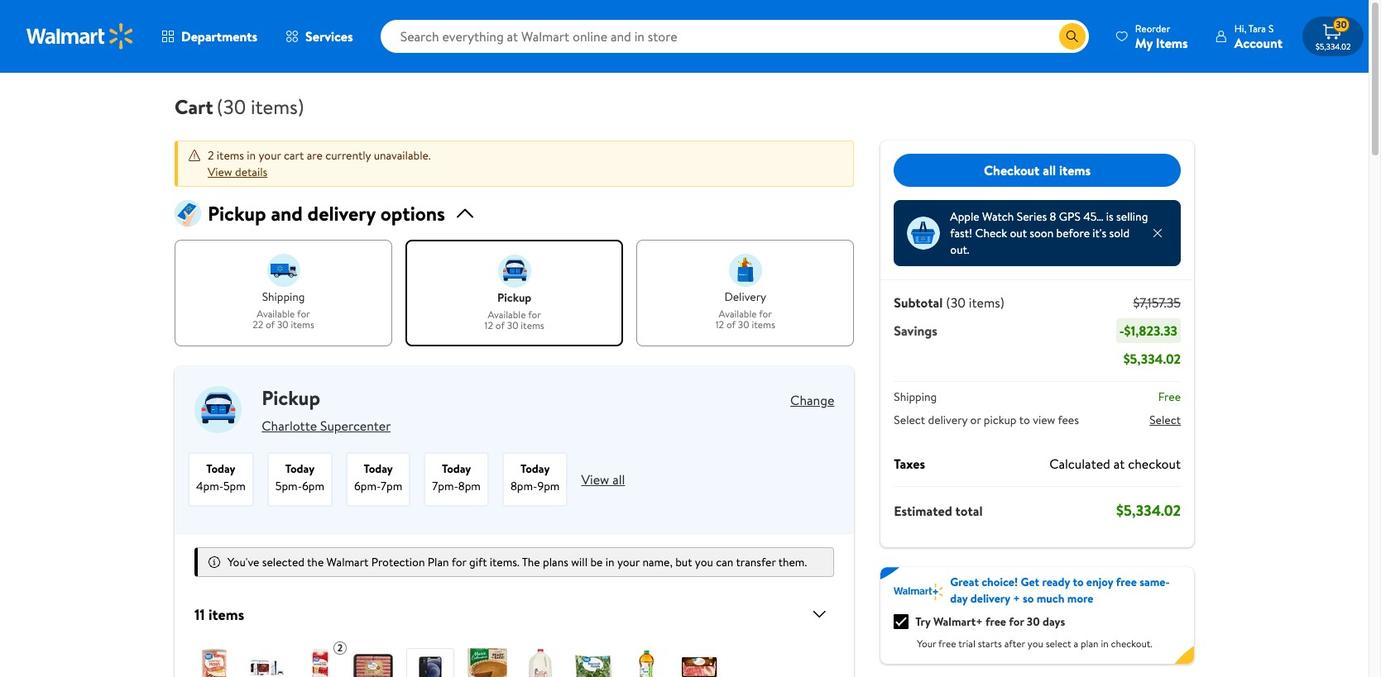Task type: describe. For each thing, give the bounding box(es) containing it.
2 button
[[175, 629, 854, 678]]

1 horizontal spatial pickup
[[984, 412, 1017, 429]]

available for pickup
[[488, 307, 526, 322]]

2 vertical spatial in
[[1101, 637, 1109, 651]]

same-
[[1140, 574, 1170, 591]]

at
[[1114, 455, 1125, 473]]

charlotte supercenter
[[262, 417, 391, 435]]

30 right s
[[1336, 18, 1347, 32]]

gift
[[469, 555, 487, 571]]

view all
[[581, 471, 625, 489]]

shipping available for 22 of 30 items
[[253, 289, 314, 332]]

total
[[956, 502, 983, 520]]

great value frozen broccoli florets, 12 oz steamable bag with addon services image
[[574, 649, 613, 678]]

1 vertical spatial $5,334.02
[[1124, 350, 1181, 368]]

pickup for pickup
[[262, 384, 320, 412]]

estimated total
[[894, 502, 983, 520]]

but
[[675, 555, 692, 571]]

items) for cart (30 items)
[[251, 93, 304, 121]]

taxes
[[894, 455, 925, 473]]

available for delivery
[[719, 307, 757, 321]]

search icon image
[[1066, 30, 1079, 43]]

checkout all items button
[[894, 154, 1181, 187]]

all for view
[[613, 471, 625, 489]]

items
[[1156, 34, 1188, 52]]

30 for delivery
[[738, 318, 749, 332]]

great value whole vitamin d milk, gallon, 128 fl oz with addon services image
[[521, 649, 560, 678]]

checkout
[[984, 161, 1040, 179]]

try walmart+ free for 30 days
[[916, 614, 1065, 631]]

checkout.
[[1111, 637, 1153, 651]]

for for shipping
[[297, 307, 310, 321]]

name,
[[643, 555, 673, 571]]

(30 for cart
[[217, 93, 246, 121]]

-
[[1119, 322, 1124, 340]]

days
[[1043, 614, 1065, 631]]

banner containing great choice! get ready to enjoy free same- day delivery + so much more
[[881, 568, 1194, 665]]

out.
[[950, 242, 970, 258]]

tara
[[1249, 21, 1266, 35]]

view all button
[[581, 471, 625, 489]]

you've
[[228, 555, 259, 571]]

soon
[[1030, 225, 1054, 242]]

can
[[716, 555, 734, 571]]

your
[[917, 637, 936, 651]]

selling
[[1117, 209, 1148, 225]]

in inside alert
[[606, 555, 615, 571]]

pickup available for 12 of 30 items
[[485, 290, 544, 333]]

apple
[[950, 209, 980, 225]]

checkout all items
[[984, 161, 1091, 179]]

in inside 2 items in your cart are currently unavailable. view details
[[247, 147, 256, 164]]

your inside you've selected the walmart protection plan for gift items. the plans will be in your name, but you can transfer them. alert
[[617, 555, 640, 571]]

list containing shipping
[[175, 240, 854, 347]]

out
[[1010, 225, 1027, 242]]

view
[[1033, 412, 1055, 429]]

for inside you've selected the walmart protection plan for gift items. the plans will be in your name, but you can transfer them. alert
[[452, 555, 467, 571]]

today for 9pm
[[521, 461, 550, 478]]

delivery left or
[[928, 412, 968, 429]]

starts
[[978, 637, 1002, 651]]

5pm-
[[275, 478, 302, 495]]

delivery down 2 items in your cart are currently unavailable. view details
[[308, 199, 376, 228]]

0 horizontal spatial free
[[939, 637, 956, 651]]

view all items image
[[803, 605, 830, 625]]

1 horizontal spatial you
[[1028, 637, 1043, 651]]

items) for subtotal (30 items)
[[969, 294, 1005, 312]]

enjoy
[[1087, 574, 1113, 591]]

2 items in your cart are currently unavailable. view details
[[208, 147, 431, 180]]

try
[[916, 614, 931, 631]]

22
[[253, 318, 263, 332]]

all for checkout
[[1043, 161, 1056, 179]]

much
[[1037, 591, 1065, 607]]

today for 7pm
[[364, 461, 393, 478]]

trial
[[959, 637, 976, 651]]

services button
[[272, 17, 367, 56]]

items inside pickup available for 12 of 30 items
[[521, 319, 544, 333]]

or
[[970, 412, 981, 429]]

s
[[1269, 21, 1274, 35]]

9pm
[[537, 478, 560, 495]]

today for 5pm
[[206, 461, 235, 478]]

close nudge image
[[1151, 227, 1164, 240]]

plans
[[543, 555, 568, 571]]

Search search field
[[380, 20, 1089, 53]]

8pm-
[[511, 478, 537, 495]]

6pm-
[[354, 478, 381, 495]]

will
[[571, 555, 588, 571]]

fast!
[[950, 225, 973, 242]]

sold
[[1109, 225, 1130, 242]]

playstation 5 disc console slim - marvel's spider-man 2 bundle with addon services image
[[247, 649, 287, 678]]

you've selected the walmart protection plan for gift items. the plans will be in your name, but you can transfer them.
[[228, 555, 807, 571]]

account
[[1235, 34, 1283, 52]]

$7,157.35
[[1133, 294, 1181, 312]]

pickup for pickup and delivery options
[[208, 199, 266, 228]]

today 4pm-5pm
[[196, 461, 246, 495]]

of for delivery
[[727, 318, 736, 332]]

2 vertical spatial $5,334.02
[[1116, 501, 1181, 521]]

you inside alert
[[695, 555, 713, 571]]

select for select delivery or pickup to view fees
[[894, 412, 925, 429]]

so
[[1023, 591, 1034, 607]]

protection
[[371, 555, 425, 571]]

7pm-
[[432, 478, 458, 495]]

items inside shipping available for 22 of 30 items
[[291, 318, 314, 332]]

alert containing 2 items in your cart are currently unavailable.
[[175, 141, 854, 187]]

marie callender's pumpkin pie, 36 oz (frozen) with addon services image
[[468, 649, 507, 678]]

12 for delivery
[[716, 318, 724, 332]]

your inside 2 items in your cart are currently unavailable. view details
[[259, 147, 281, 164]]

are
[[307, 147, 323, 164]]

great value uncooked original breakfast pork sausage links 12 oz package with addon services image
[[353, 649, 393, 678]]

fees
[[1058, 412, 1079, 429]]

8pm
[[458, 478, 481, 495]]

items right 11
[[209, 605, 244, 625]]

0 vertical spatial $5,334.02
[[1316, 41, 1351, 52]]

7pm
[[381, 478, 402, 495]]

great value corned beef hash, 14 oz can with addon services image
[[194, 649, 234, 678]]

30 for shipping
[[277, 318, 289, 332]]

get
[[1021, 574, 1039, 591]]

delivery inside delivery available for 12 of 30 items
[[724, 289, 766, 305]]

of for shipping
[[266, 318, 275, 332]]

selected
[[262, 555, 304, 571]]

before
[[1056, 225, 1090, 242]]

change
[[790, 392, 834, 410]]

shipping
[[262, 289, 305, 305]]

walmart image
[[26, 23, 134, 50]]

the
[[307, 555, 324, 571]]

plan
[[428, 555, 449, 571]]

$1,823.33
[[1124, 322, 1178, 340]]

items inside delivery available for 12 of 30 items
[[752, 318, 775, 332]]

great choice! get ready to enjoy free same- day delivery + so much more
[[950, 574, 1170, 607]]

today 8pm-9pm
[[511, 461, 560, 495]]

shipping
[[894, 389, 937, 406]]

Walmart Site-Wide search field
[[380, 20, 1089, 53]]

it's
[[1093, 225, 1107, 242]]



Task type: vqa. For each thing, say whether or not it's contained in the screenshot.
right one
no



Task type: locate. For each thing, give the bounding box(es) containing it.
you right the but
[[695, 555, 713, 571]]

1 horizontal spatial in
[[606, 555, 615, 571]]

is
[[1106, 209, 1114, 225]]

view inside 2 items in your cart are currently unavailable. view details
[[208, 164, 232, 180]]

11
[[194, 605, 205, 625]]

reorder my items
[[1135, 21, 1188, 52]]

0 horizontal spatial you
[[695, 555, 713, 571]]

pickup down view details button
[[208, 199, 266, 228]]

items down intent image for pickup
[[521, 319, 544, 333]]

today for 6pm
[[285, 461, 315, 478]]

1 horizontal spatial all
[[1043, 161, 1056, 179]]

30 right 22
[[277, 318, 289, 332]]

items inside 2 items in your cart are currently unavailable. view details
[[217, 147, 244, 164]]

for left gift
[[452, 555, 467, 571]]

items down intent image for delivery
[[752, 318, 775, 332]]

select
[[1046, 637, 1071, 651]]

gps
[[1059, 209, 1081, 225]]

2
[[208, 147, 214, 164], [337, 641, 343, 656]]

0 vertical spatial your
[[259, 147, 281, 164]]

today 7pm-8pm
[[432, 461, 481, 495]]

0 vertical spatial pickup
[[497, 290, 532, 306]]

2 for 2
[[337, 641, 343, 656]]

your left cart
[[259, 147, 281, 164]]

2 left great value uncooked original breakfast pork sausage links 12 oz package with addon services icon
[[337, 641, 343, 656]]

0 horizontal spatial (30
[[217, 93, 246, 121]]

1 vertical spatial (30
[[946, 294, 966, 312]]

$5,334.02 down checkout on the bottom
[[1116, 501, 1181, 521]]

30 down intent image for delivery
[[738, 318, 749, 332]]

30 left days
[[1027, 614, 1040, 631]]

0 horizontal spatial items)
[[251, 93, 304, 121]]

items
[[217, 147, 244, 164], [1059, 161, 1091, 179], [291, 318, 314, 332], [752, 318, 775, 332], [521, 319, 544, 333], [209, 605, 244, 625]]

1 horizontal spatial select
[[1150, 412, 1181, 429]]

30 inside delivery available for 12 of 30 items
[[738, 318, 749, 332]]

1 horizontal spatial of
[[496, 319, 505, 333]]

a
[[1074, 637, 1078, 651]]

2 left 'details'
[[208, 147, 214, 164]]

1 vertical spatial pickup
[[984, 412, 1017, 429]]

pickup and delivery options
[[208, 199, 445, 228]]

today for 8pm
[[442, 461, 471, 478]]

delivery available for 12 of 30 items
[[716, 289, 775, 332]]

for down intent image for delivery
[[759, 307, 772, 321]]

cart
[[284, 147, 304, 164]]

calculated at checkout
[[1050, 455, 1181, 473]]

delivery
[[308, 199, 376, 228], [724, 289, 766, 305], [928, 412, 968, 429], [971, 591, 1010, 607]]

1 vertical spatial view
[[581, 471, 609, 489]]

intent image for delivery image
[[729, 254, 762, 287]]

items down shipping
[[291, 318, 314, 332]]

(30 right the subtotal
[[946, 294, 966, 312]]

intent image for shipping image
[[267, 254, 300, 287]]

pickup and delivery options button
[[175, 199, 854, 228]]

1 vertical spatial you
[[1028, 637, 1043, 651]]

delivery inside great choice! get ready to enjoy free same- day delivery + so much more
[[971, 591, 1010, 607]]

8
[[1050, 209, 1056, 225]]

0 horizontal spatial your
[[259, 147, 281, 164]]

all right checkout at the right top of the page
[[1043, 161, 1056, 179]]

for for delivery
[[759, 307, 772, 321]]

be
[[590, 555, 603, 571]]

0 vertical spatial free
[[1116, 574, 1137, 591]]

all
[[1043, 161, 1056, 179], [613, 471, 625, 489]]

0 vertical spatial (30
[[217, 93, 246, 121]]

free
[[1116, 574, 1137, 591], [986, 614, 1006, 631], [939, 637, 956, 651]]

$5,334.02 down $1,823.33
[[1124, 350, 1181, 368]]

you've selected the walmart protection plan for gift items. the plans will be in your name, but you can transfer them. alert
[[194, 548, 834, 578]]

30 inside shipping available for 22 of 30 items
[[277, 318, 289, 332]]

for down shipping
[[297, 307, 310, 321]]

today up 8pm-
[[521, 461, 550, 478]]

0 horizontal spatial pickup
[[497, 290, 532, 306]]

2 horizontal spatial available
[[719, 307, 757, 321]]

0 horizontal spatial select
[[894, 412, 925, 429]]

in right be
[[606, 555, 615, 571]]

4 today from the left
[[442, 461, 471, 478]]

items) down 'out.'
[[969, 294, 1005, 312]]

plan
[[1081, 637, 1099, 651]]

today inside today 7pm-8pm
[[442, 461, 471, 478]]

2 horizontal spatial free
[[1116, 574, 1137, 591]]

0 horizontal spatial of
[[266, 318, 275, 332]]

1 vertical spatial to
[[1073, 574, 1084, 591]]

free up starts
[[986, 614, 1006, 631]]

1 vertical spatial pickup
[[262, 384, 320, 412]]

items up the gps in the top right of the page
[[1059, 161, 1091, 179]]

Your free trial starts after you select a plan in checkout. checkbox
[[894, 615, 909, 630]]

ready
[[1042, 574, 1070, 591]]

walmart plus image
[[894, 584, 944, 601]]

1 vertical spatial all
[[613, 471, 625, 489]]

today inside today 8pm-9pm
[[521, 461, 550, 478]]

to for ready
[[1073, 574, 1084, 591]]

3 today from the left
[[364, 461, 393, 478]]

pickup up charlotte
[[262, 384, 320, 412]]

to left "view"
[[1019, 412, 1030, 429]]

0 horizontal spatial all
[[613, 471, 625, 489]]

1 vertical spatial in
[[606, 555, 615, 571]]

more
[[1067, 591, 1094, 607]]

1 today from the left
[[206, 461, 235, 478]]

great value lactose free whole vitamin d milk, half gallon, 64 fl oz quantity 2 with addon services image
[[300, 649, 340, 678]]

of inside shipping available for 22 of 30 items
[[266, 318, 275, 332]]

of right 22
[[266, 318, 275, 332]]

after
[[1004, 637, 1025, 651]]

0 horizontal spatial view
[[208, 164, 232, 180]]

1 horizontal spatial 2
[[337, 641, 343, 656]]

(30
[[217, 93, 246, 121], [946, 294, 966, 312]]

series
[[1017, 209, 1047, 225]]

available inside shipping available for 22 of 30 items
[[257, 307, 295, 321]]

items) up cart
[[251, 93, 304, 121]]

1 horizontal spatial (30
[[946, 294, 966, 312]]

2 horizontal spatial in
[[1101, 637, 1109, 651]]

today up 4pm-
[[206, 461, 235, 478]]

4pm-
[[196, 478, 223, 495]]

$5,334.02
[[1316, 41, 1351, 52], [1124, 350, 1181, 368], [1116, 501, 1181, 521]]

0 horizontal spatial 12
[[485, 319, 493, 333]]

available down shipping
[[257, 307, 295, 321]]

select down the free
[[1150, 412, 1181, 429]]

hi, tara s account
[[1235, 21, 1283, 52]]

1 horizontal spatial items)
[[969, 294, 1005, 312]]

1 horizontal spatial 12
[[716, 318, 724, 332]]

0 vertical spatial 2
[[208, 147, 214, 164]]

pickup
[[208, 199, 266, 228], [262, 384, 320, 412]]

2 select from the left
[[1150, 412, 1181, 429]]

0 vertical spatial in
[[247, 147, 256, 164]]

your free trial starts after you select a plan in checkout.
[[917, 637, 1153, 651]]

today
[[206, 461, 235, 478], [285, 461, 315, 478], [364, 461, 393, 478], [442, 461, 471, 478], [521, 461, 550, 478]]

today inside today 6pm-7pm
[[364, 461, 393, 478]]

straight talk apple iphone 12, 64gb, black- prepaid smartphone [locked to straight talk] with addon services image
[[410, 653, 450, 678]]

your left name,
[[617, 555, 640, 571]]

in right plan
[[1101, 637, 1109, 651]]

walmart
[[327, 555, 369, 571]]

pickup down intent image for pickup
[[497, 290, 532, 306]]

great
[[950, 574, 979, 591]]

0 horizontal spatial to
[[1019, 412, 1030, 429]]

transfer
[[736, 555, 776, 571]]

view left 'details'
[[208, 164, 232, 180]]

1 vertical spatial free
[[986, 614, 1006, 631]]

for for pickup
[[528, 307, 541, 322]]

-$1,823.33
[[1119, 322, 1178, 340]]

for inside delivery available for 12 of 30 items
[[759, 307, 772, 321]]

today inside the today 5pm-6pm
[[285, 461, 315, 478]]

1 vertical spatial items)
[[969, 294, 1005, 312]]

0 vertical spatial all
[[1043, 161, 1056, 179]]

savings
[[894, 322, 938, 340]]

today up 6pm-
[[364, 461, 393, 478]]

11 items
[[194, 605, 244, 625]]

0 vertical spatial you
[[695, 555, 713, 571]]

supercenter
[[320, 417, 391, 435]]

1 horizontal spatial free
[[986, 614, 1006, 631]]

12 for pickup
[[485, 319, 493, 333]]

today up 5pm-
[[285, 461, 315, 478]]

you
[[695, 555, 713, 571], [1028, 637, 1043, 651]]

1 horizontal spatial view
[[581, 471, 609, 489]]

today 5pm-6pm
[[275, 461, 324, 495]]

choice!
[[982, 574, 1018, 591]]

select for the select button
[[1150, 412, 1181, 429]]

hi,
[[1235, 21, 1247, 35]]

5 today from the left
[[521, 461, 550, 478]]

your
[[259, 147, 281, 164], [617, 555, 640, 571]]

free left trial
[[939, 637, 956, 651]]

day
[[950, 591, 968, 607]]

(30 right cart
[[217, 93, 246, 121]]

in
[[247, 147, 256, 164], [606, 555, 615, 571], [1101, 637, 1109, 651]]

free
[[1158, 389, 1181, 406]]

of for pickup
[[496, 319, 505, 333]]

30 inside pickup available for 12 of 30 items
[[507, 319, 518, 333]]

of inside pickup available for 12 of 30 items
[[496, 319, 505, 333]]

free inside great choice! get ready to enjoy free same- day delivery + so much more
[[1116, 574, 1137, 591]]

list
[[175, 240, 854, 347]]

30 for pickup
[[507, 319, 518, 333]]

of inside delivery available for 12 of 30 items
[[727, 318, 736, 332]]

of
[[266, 318, 275, 332], [727, 318, 736, 332], [496, 319, 505, 333]]

available inside delivery available for 12 of 30 items
[[719, 307, 757, 321]]

currently
[[325, 147, 371, 164]]

available down intent image for pickup
[[488, 307, 526, 322]]

options
[[380, 199, 445, 228]]

0 vertical spatial to
[[1019, 412, 1030, 429]]

2 inside 2 items in your cart are currently unavailable. view details
[[208, 147, 214, 164]]

0 vertical spatial items)
[[251, 93, 304, 121]]

view details button
[[208, 164, 267, 180]]

all right 9pm
[[613, 471, 625, 489]]

calculated
[[1050, 455, 1111, 473]]

select down 'shipping'
[[894, 412, 925, 429]]

available for shipping
[[257, 307, 295, 321]]

today inside today 4pm-5pm
[[206, 461, 235, 478]]

1 select from the left
[[894, 412, 925, 429]]

1 horizontal spatial your
[[617, 555, 640, 571]]

less than x qty image
[[907, 217, 940, 250]]

items)
[[251, 93, 304, 121], [969, 294, 1005, 312]]

1 horizontal spatial to
[[1073, 574, 1084, 591]]

5pm
[[223, 478, 246, 495]]

2 for 2 items in your cart are currently unavailable. view details
[[208, 147, 214, 164]]

of down intent image for pickup
[[496, 319, 505, 333]]

12
[[716, 318, 724, 332], [485, 319, 493, 333]]

view right 9pm
[[581, 471, 609, 489]]

walmart+
[[933, 614, 983, 631]]

available down intent image for delivery
[[719, 307, 757, 321]]

0 vertical spatial view
[[208, 164, 232, 180]]

for down intent image for pickup
[[528, 307, 541, 322]]

in left cart
[[247, 147, 256, 164]]

cart (30 items)
[[175, 93, 304, 121]]

delivery up try walmart+ free for 30 days
[[971, 591, 1010, 607]]

cart_gic_illustration image
[[175, 200, 201, 227]]

0 vertical spatial pickup
[[208, 199, 266, 228]]

1 vertical spatial 2
[[337, 641, 343, 656]]

12 inside pickup available for 12 of 30 items
[[485, 319, 493, 333]]

to left the enjoy
[[1073, 574, 1084, 591]]

2 inside button
[[337, 641, 343, 656]]

to inside great choice! get ready to enjoy free same- day delivery + so much more
[[1073, 574, 1084, 591]]

today up 7pm-
[[442, 461, 471, 478]]

1 vertical spatial your
[[617, 555, 640, 571]]

1 horizontal spatial available
[[488, 307, 526, 322]]

to for pickup
[[1019, 412, 1030, 429]]

0 horizontal spatial 2
[[208, 147, 214, 164]]

0 horizontal spatial in
[[247, 147, 256, 164]]

cart
[[175, 93, 213, 121]]

banner
[[881, 568, 1194, 665]]

(30 for subtotal
[[946, 294, 966, 312]]

items down cart (30 items)
[[217, 147, 244, 164]]

of down intent image for delivery
[[727, 318, 736, 332]]

great value hickory smoked bacon, 12 oz with addon services image
[[679, 649, 719, 678]]

alert
[[175, 141, 854, 187]]

free right the enjoy
[[1116, 574, 1137, 591]]

30 down intent image for pickup
[[507, 319, 518, 333]]

pickup right or
[[984, 412, 1017, 429]]

intent image for pickup image
[[498, 255, 531, 288]]

for inside pickup available for 12 of 30 items
[[528, 307, 541, 322]]

30
[[1336, 18, 1347, 32], [277, 318, 289, 332], [738, 318, 749, 332], [507, 319, 518, 333], [1027, 614, 1040, 631]]

45...
[[1083, 209, 1104, 225]]

select
[[894, 412, 925, 429], [1150, 412, 1181, 429]]

the
[[522, 555, 540, 571]]

$5,334.02 right account
[[1316, 41, 1351, 52]]

2 today from the left
[[285, 461, 315, 478]]

items inside "button"
[[1059, 161, 1091, 179]]

for inside shipping available for 22 of 30 items
[[297, 307, 310, 321]]

pickup
[[497, 290, 532, 306], [984, 412, 1017, 429]]

available inside pickup available for 12 of 30 items
[[488, 307, 526, 322]]

pickup inside pickup available for 12 of 30 items
[[497, 290, 532, 306]]

all inside "button"
[[1043, 161, 1056, 179]]

0 horizontal spatial available
[[257, 307, 295, 321]]

for up 'after' in the bottom right of the page
[[1009, 614, 1024, 631]]

services
[[305, 27, 353, 46]]

view
[[208, 164, 232, 180], [581, 471, 609, 489]]

2 vertical spatial free
[[939, 637, 956, 651]]

check
[[975, 225, 1007, 242]]

great value 100% apple juice, 96 fl oz with addon services image
[[626, 649, 666, 678]]

2 horizontal spatial of
[[727, 318, 736, 332]]

12 inside delivery available for 12 of 30 items
[[716, 318, 724, 332]]

delivery down intent image for delivery
[[724, 289, 766, 305]]

and
[[271, 199, 303, 228]]

apple watch series 8 gps 45... is selling fast! check out soon before it's sold out.
[[950, 209, 1148, 258]]

change button
[[790, 392, 834, 410]]

watch
[[982, 209, 1014, 225]]

you right 'after' in the bottom right of the page
[[1028, 637, 1043, 651]]



